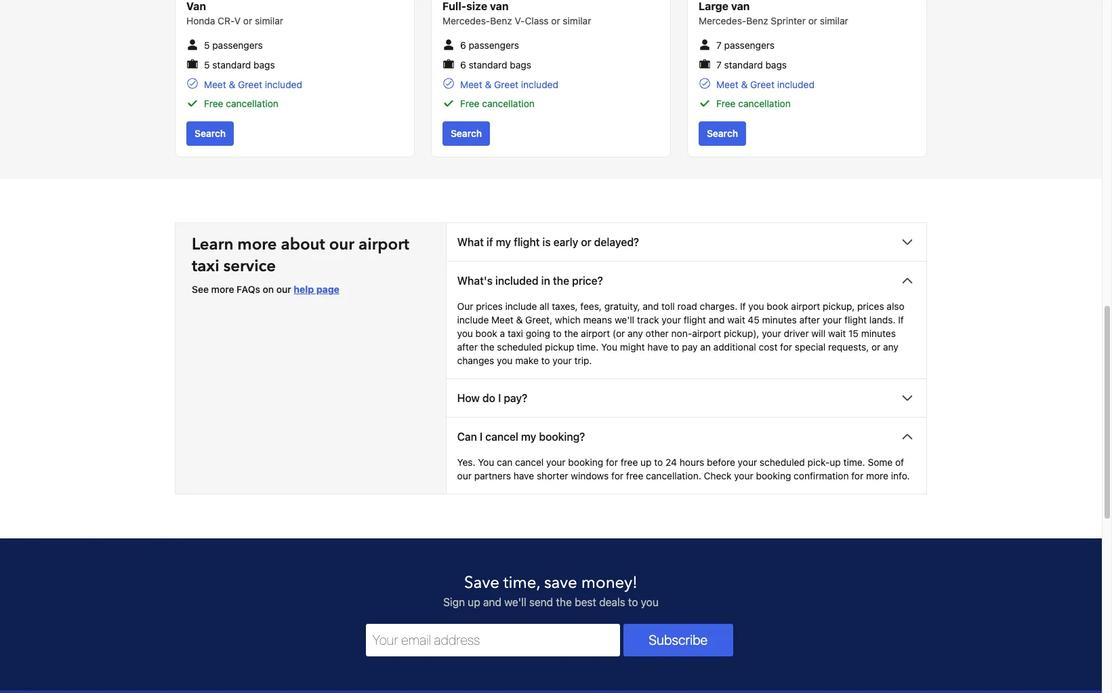Task type: vqa. For each thing, say whether or not it's contained in the screenshot.
the 13 corresponding to 13 Option
no



Task type: locate. For each thing, give the bounding box(es) containing it.
1 horizontal spatial more
[[238, 233, 277, 256]]

0 horizontal spatial taxi
[[192, 255, 220, 277]]

mercedes- up 6 passengers
[[443, 15, 491, 26]]

you inside our prices include all taxes, fees, gratuity, and toll road charges. if you book airport pickup, prices also include meet & greet, which means we'll track your flight and wait 45 minutes after your flight lands. if you book a taxi going to the airport (or any other non-airport pickup), your driver will wait 15 minutes after the scheduled pickup time. you might have to pay an additional cost for special requests, or any changes you make to your trip.
[[602, 341, 618, 353]]

your up shorter
[[547, 456, 566, 468]]

2 similar from the left
[[563, 15, 592, 26]]

up inside save time, save money! sign up and we'll send the best deals to you
[[468, 596, 481, 608]]

3 greet from the left
[[751, 79, 775, 90]]

2 standard from the left
[[469, 59, 508, 70]]

search for 7
[[707, 128, 739, 139]]

your down pickup
[[553, 355, 572, 366]]

or right requests,
[[872, 341, 881, 353]]

2 horizontal spatial and
[[709, 314, 725, 326]]

prices up lands.
[[858, 301, 885, 312]]

6 down 6 passengers
[[460, 59, 466, 70]]

have
[[648, 341, 669, 353], [514, 470, 535, 482]]

1 horizontal spatial you
[[602, 341, 618, 353]]

cr-
[[218, 15, 235, 26]]

1 standard from the left
[[212, 59, 251, 70]]

wait up pickup),
[[728, 314, 746, 326]]

2 horizontal spatial meet & greet included
[[717, 79, 815, 90]]

1 horizontal spatial i
[[498, 392, 501, 404]]

2 horizontal spatial search button
[[699, 121, 747, 146]]

2 6 from the top
[[460, 59, 466, 70]]

6 for 6 standard bags
[[460, 59, 466, 70]]

see
[[192, 284, 209, 295]]

for up windows in the bottom of the page
[[606, 456, 618, 468]]

benz
[[491, 15, 512, 26], [747, 15, 769, 26]]

1 benz from the left
[[491, 15, 512, 26]]

1 horizontal spatial standard
[[469, 59, 508, 70]]

taxi right a
[[508, 328, 524, 339]]

meet & greet included for 6 standard bags
[[460, 79, 559, 90]]

search
[[195, 128, 226, 139], [451, 128, 482, 139], [707, 128, 739, 139]]

mercedes- for 7
[[699, 15, 747, 26]]

and down save
[[483, 596, 502, 608]]

2 mercedes- from the left
[[699, 15, 747, 26]]

taxes,
[[552, 301, 578, 312]]

free left cancellation. at right bottom
[[626, 470, 644, 482]]

2 7 from the top
[[717, 59, 722, 70]]

pickup
[[545, 341, 575, 353]]

search button for 6
[[443, 121, 490, 146]]

1 vertical spatial time.
[[844, 456, 866, 468]]

bags down 5 passengers
[[254, 59, 275, 70]]

greet down 5 standard bags
[[238, 79, 262, 90]]

1 5 from the top
[[204, 39, 210, 51]]

include down our
[[457, 314, 489, 326]]

how do i pay? button
[[447, 379, 927, 417]]

save time, save money! footer
[[0, 538, 1103, 693]]

more
[[238, 233, 277, 256], [211, 284, 234, 295], [867, 470, 889, 482]]

6 up 6 standard bags
[[460, 39, 466, 51]]

0 horizontal spatial include
[[457, 314, 489, 326]]

any up might
[[628, 328, 643, 339]]

0 horizontal spatial cancellation
[[226, 98, 279, 109]]

3 meet & greet included from the left
[[717, 79, 815, 90]]

about
[[281, 233, 325, 256]]

1 vertical spatial our
[[277, 284, 291, 295]]

free cancellation
[[204, 98, 279, 109], [460, 98, 535, 109], [717, 98, 791, 109]]

and
[[643, 301, 659, 312], [709, 314, 725, 326], [483, 596, 502, 608]]

flight inside dropdown button
[[514, 236, 540, 248]]

1 meet & greet included from the left
[[204, 79, 302, 90]]

1 vertical spatial my
[[521, 431, 537, 443]]

1 greet from the left
[[238, 79, 262, 90]]

greet for 6 standard bags
[[494, 79, 519, 90]]

2 horizontal spatial greet
[[751, 79, 775, 90]]

greet down 6 standard bags
[[494, 79, 519, 90]]

sign
[[444, 596, 465, 608]]

how
[[457, 392, 480, 404]]

1 free from the left
[[204, 98, 223, 109]]

& down 5 standard bags
[[229, 79, 236, 90]]

benz up 7 passengers
[[747, 15, 769, 26]]

meet & greet included down 5 standard bags
[[204, 79, 302, 90]]

0 horizontal spatial any
[[628, 328, 643, 339]]

search button
[[186, 121, 234, 146], [443, 121, 490, 146], [699, 121, 747, 146]]

you
[[749, 301, 765, 312], [457, 328, 473, 339], [497, 355, 513, 366], [641, 596, 659, 608]]

0 horizontal spatial more
[[211, 284, 234, 295]]

included down 7 standard bags
[[778, 79, 815, 90]]

book up driver
[[767, 301, 789, 312]]

7 down 7 passengers
[[717, 59, 722, 70]]

1 vertical spatial booking
[[757, 470, 792, 482]]

the inside save time, save money! sign up and we'll send the best deals to you
[[556, 596, 572, 608]]

0 vertical spatial our
[[329, 233, 355, 256]]

1 cancellation from the left
[[226, 98, 279, 109]]

can i cancel my booking? button
[[447, 418, 927, 456]]

1 horizontal spatial after
[[800, 314, 821, 326]]

we'll inside our prices include all taxes, fees, gratuity, and toll road charges. if you book airport pickup, prices also include meet & greet, which means we'll track your flight and wait 45 minutes after your flight lands. if you book a taxi going to the airport (or any other non-airport pickup), your driver will wait 15 minutes after the scheduled pickup time. you might have to pay an additional cost for special requests, or any changes you make to your trip.
[[615, 314, 635, 326]]

1 vertical spatial cancel
[[515, 456, 544, 468]]

1 vertical spatial we'll
[[505, 596, 527, 608]]

you
[[602, 341, 618, 353], [478, 456, 495, 468]]

included for 7 standard bags
[[778, 79, 815, 90]]

to right make
[[542, 355, 550, 366]]

free cancellation for 6
[[460, 98, 535, 109]]

i inside dropdown button
[[480, 431, 483, 443]]

0 vertical spatial my
[[496, 236, 511, 248]]

free down 7 standard bags
[[717, 98, 736, 109]]

1 similar from the left
[[255, 15, 283, 26]]

0 vertical spatial and
[[643, 301, 659, 312]]

0 horizontal spatial greet
[[238, 79, 262, 90]]

pickup),
[[724, 328, 760, 339]]

0 horizontal spatial flight
[[514, 236, 540, 248]]

1 horizontal spatial wait
[[829, 328, 847, 339]]

search button for 5
[[186, 121, 234, 146]]

1 horizontal spatial booking
[[757, 470, 792, 482]]

time. left some
[[844, 456, 866, 468]]

2 horizontal spatial more
[[867, 470, 889, 482]]

you right deals
[[641, 596, 659, 608]]

for down driver
[[781, 341, 793, 353]]

2 search button from the left
[[443, 121, 490, 146]]

passengers
[[212, 39, 263, 51], [469, 39, 520, 51], [725, 39, 775, 51]]

3 search from the left
[[707, 128, 739, 139]]

scheduled left pick-
[[760, 456, 806, 468]]

going
[[526, 328, 551, 339]]

hours
[[680, 456, 705, 468]]

3 standard from the left
[[725, 59, 763, 70]]

minutes
[[763, 314, 797, 326], [862, 328, 896, 339]]

0 horizontal spatial prices
[[476, 301, 503, 312]]

up left 24
[[641, 456, 652, 468]]

2 greet from the left
[[494, 79, 519, 90]]

our right on on the left top of page
[[277, 284, 291, 295]]

charges.
[[700, 301, 738, 312]]

you down our
[[457, 328, 473, 339]]

0 vertical spatial more
[[238, 233, 277, 256]]

2 horizontal spatial our
[[457, 470, 472, 482]]

prices right our
[[476, 301, 503, 312]]

track
[[637, 314, 660, 326]]

passengers for v
[[212, 39, 263, 51]]

passengers up 5 standard bags
[[212, 39, 263, 51]]

standard down 6 passengers
[[469, 59, 508, 70]]

or right the early
[[581, 236, 592, 248]]

our down yes.
[[457, 470, 472, 482]]

2 benz from the left
[[747, 15, 769, 26]]

my left booking?
[[521, 431, 537, 443]]

passengers up 7 standard bags
[[725, 39, 775, 51]]

taxi inside our prices include all taxes, fees, gratuity, and toll road charges. if you book airport pickup, prices also include meet & greet, which means we'll track your flight and wait 45 minutes after your flight lands. if you book a taxi going to the airport (or any other non-airport pickup), your driver will wait 15 minutes after the scheduled pickup time. you might have to pay an additional cost for special requests, or any changes you make to your trip.
[[508, 328, 524, 339]]

1 horizontal spatial similar
[[563, 15, 592, 26]]

1 free cancellation from the left
[[204, 98, 279, 109]]

free left 24
[[621, 456, 638, 468]]

up
[[641, 456, 652, 468], [830, 456, 841, 468], [468, 596, 481, 608]]

if
[[741, 301, 746, 312], [899, 314, 905, 326]]

0 horizontal spatial standard
[[212, 59, 251, 70]]

0 vertical spatial have
[[648, 341, 669, 353]]

24
[[666, 456, 677, 468]]

0 vertical spatial cancel
[[486, 431, 519, 443]]

2 cancellation from the left
[[482, 98, 535, 109]]

1 horizontal spatial prices
[[858, 301, 885, 312]]

0 vertical spatial 7
[[717, 39, 722, 51]]

greet
[[238, 79, 262, 90], [494, 79, 519, 90], [751, 79, 775, 90]]

0 horizontal spatial scheduled
[[497, 341, 543, 353]]

meet & greet included down 6 standard bags
[[460, 79, 559, 90]]

my right the if
[[496, 236, 511, 248]]

0 horizontal spatial up
[[468, 596, 481, 608]]

2 horizontal spatial standard
[[725, 59, 763, 70]]

0 vertical spatial after
[[800, 314, 821, 326]]

and inside save time, save money! sign up and we'll send the best deals to you
[[483, 596, 502, 608]]

0 vertical spatial book
[[767, 301, 789, 312]]

1 horizontal spatial have
[[648, 341, 669, 353]]

include
[[506, 301, 537, 312], [457, 314, 489, 326]]

time.
[[577, 341, 599, 353], [844, 456, 866, 468]]

2 free from the left
[[460, 98, 480, 109]]

1 horizontal spatial meet & greet included
[[460, 79, 559, 90]]

my
[[496, 236, 511, 248], [521, 431, 537, 443]]

1 7 from the top
[[717, 39, 722, 51]]

0 horizontal spatial if
[[741, 301, 746, 312]]

meet down 5 standard bags
[[204, 79, 226, 90]]

2 search from the left
[[451, 128, 482, 139]]

standard down 5 passengers
[[212, 59, 251, 70]]

i
[[498, 392, 501, 404], [480, 431, 483, 443]]

your
[[662, 314, 682, 326], [823, 314, 842, 326], [762, 328, 782, 339], [553, 355, 572, 366], [547, 456, 566, 468], [738, 456, 758, 468], [735, 470, 754, 482]]

3 free from the left
[[717, 98, 736, 109]]

free cancellation down 6 standard bags
[[460, 98, 535, 109]]

confirmation
[[794, 470, 849, 482]]

more right "see"
[[211, 284, 234, 295]]

help page link
[[294, 284, 340, 295]]

0 horizontal spatial my
[[496, 236, 511, 248]]

after
[[800, 314, 821, 326], [457, 341, 478, 353]]

3 similar from the left
[[820, 15, 849, 26]]

0 vertical spatial if
[[741, 301, 746, 312]]

0 vertical spatial we'll
[[615, 314, 635, 326]]

2 meet & greet included from the left
[[460, 79, 559, 90]]

2 vertical spatial and
[[483, 596, 502, 608]]

an
[[701, 341, 711, 353]]

free down 6 standard bags
[[460, 98, 480, 109]]

we'll down gratuity,
[[615, 314, 635, 326]]

1 horizontal spatial free
[[460, 98, 480, 109]]

3 cancellation from the left
[[739, 98, 791, 109]]

cancel
[[486, 431, 519, 443], [515, 456, 544, 468]]

for right windows in the bottom of the page
[[612, 470, 624, 482]]

up right sign
[[468, 596, 481, 608]]

i inside "dropdown button"
[[498, 392, 501, 404]]

will
[[812, 328, 826, 339]]

wait
[[728, 314, 746, 326], [829, 328, 847, 339]]

2 horizontal spatial free cancellation
[[717, 98, 791, 109]]

the down which
[[565, 328, 579, 339]]

passengers up 6 standard bags
[[469, 39, 520, 51]]

0 vertical spatial scheduled
[[497, 341, 543, 353]]

5
[[204, 39, 210, 51], [204, 59, 210, 70]]

special
[[795, 341, 826, 353]]

similar right sprinter
[[820, 15, 849, 26]]

1 vertical spatial have
[[514, 470, 535, 482]]

0 horizontal spatial booking
[[569, 456, 604, 468]]

free cancellation down 5 standard bags
[[204, 98, 279, 109]]

1 horizontal spatial benz
[[747, 15, 769, 26]]

cancellation for 5 standard bags
[[226, 98, 279, 109]]

save
[[544, 572, 578, 594]]

0 horizontal spatial have
[[514, 470, 535, 482]]

bags down 6 passengers
[[510, 59, 532, 70]]

up up confirmation
[[830, 456, 841, 468]]

1 vertical spatial i
[[480, 431, 483, 443]]

2 passengers from the left
[[469, 39, 520, 51]]

search button for 7
[[699, 121, 747, 146]]

0 horizontal spatial free
[[204, 98, 223, 109]]

meet & greet included down 7 standard bags
[[717, 79, 815, 90]]

bags for 7 standard bags
[[766, 59, 787, 70]]

1 horizontal spatial mercedes-
[[699, 15, 747, 26]]

before
[[707, 456, 736, 468]]

to right deals
[[629, 596, 638, 608]]

flight left is
[[514, 236, 540, 248]]

standard for 6
[[469, 59, 508, 70]]

standard down 7 passengers
[[725, 59, 763, 70]]

0 horizontal spatial minutes
[[763, 314, 797, 326]]

1 bags from the left
[[254, 59, 275, 70]]

1 horizontal spatial minutes
[[862, 328, 896, 339]]

0 horizontal spatial mercedes-
[[443, 15, 491, 26]]

to inside yes. you can cancel your booking for free up to 24 hours before your scheduled pick-up time. some of our partners have shorter windows for free cancellation. check your booking confirmation for more info.
[[655, 456, 663, 468]]

0 vertical spatial taxi
[[192, 255, 220, 277]]

you left make
[[497, 355, 513, 366]]

1 horizontal spatial search button
[[443, 121, 490, 146]]

delayed?
[[595, 236, 640, 248]]

1 horizontal spatial time.
[[844, 456, 866, 468]]

1 horizontal spatial free cancellation
[[460, 98, 535, 109]]

taxi up "see"
[[192, 255, 220, 277]]

1 horizontal spatial cancellation
[[482, 98, 535, 109]]

5 passengers
[[204, 39, 263, 51]]

meet down 7 standard bags
[[717, 79, 739, 90]]

cancel inside dropdown button
[[486, 431, 519, 443]]

cancel up can
[[486, 431, 519, 443]]

partners
[[474, 470, 511, 482]]

1 vertical spatial if
[[899, 314, 905, 326]]

greet for 7 standard bags
[[751, 79, 775, 90]]

benz for sprinter
[[747, 15, 769, 26]]

1 horizontal spatial scheduled
[[760, 456, 806, 468]]

1 vertical spatial book
[[476, 328, 498, 339]]

taxi
[[192, 255, 220, 277], [508, 328, 524, 339]]

or
[[243, 15, 252, 26], [552, 15, 561, 26], [809, 15, 818, 26], [581, 236, 592, 248], [872, 341, 881, 353]]

free
[[204, 98, 223, 109], [460, 98, 480, 109], [717, 98, 736, 109]]

any
[[628, 328, 643, 339], [884, 341, 899, 353]]

0 horizontal spatial you
[[478, 456, 495, 468]]

similar right class
[[563, 15, 592, 26]]

0 vertical spatial 5
[[204, 39, 210, 51]]

meet
[[204, 79, 226, 90], [460, 79, 483, 90], [717, 79, 739, 90], [492, 314, 514, 326]]

booking
[[569, 456, 604, 468], [757, 470, 792, 482]]

2 free cancellation from the left
[[460, 98, 535, 109]]

1 vertical spatial taxi
[[508, 328, 524, 339]]

bags for 6 standard bags
[[510, 59, 532, 70]]

similar for mercedes-benz sprinter or similar
[[820, 15, 849, 26]]

0 vertical spatial you
[[602, 341, 618, 353]]

time. inside yes. you can cancel your booking for free up to 24 hours before your scheduled pick-up time. some of our partners have shorter windows for free cancellation. check your booking confirmation for more info.
[[844, 456, 866, 468]]

1 horizontal spatial bags
[[510, 59, 532, 70]]

greet down 7 standard bags
[[751, 79, 775, 90]]

to
[[553, 328, 562, 339], [671, 341, 680, 353], [542, 355, 550, 366], [655, 456, 663, 468], [629, 596, 638, 608]]

5 down 5 passengers
[[204, 59, 210, 70]]

0 vertical spatial 6
[[460, 39, 466, 51]]

to up pickup
[[553, 328, 562, 339]]

1 vertical spatial wait
[[829, 328, 847, 339]]

similar for honda cr-v or similar
[[255, 15, 283, 26]]

2 bags from the left
[[510, 59, 532, 70]]

the down save
[[556, 596, 572, 608]]

cancellation for 6 standard bags
[[482, 98, 535, 109]]

2 horizontal spatial free
[[717, 98, 736, 109]]

3 free cancellation from the left
[[717, 98, 791, 109]]

more right learn
[[238, 233, 277, 256]]

booking up windows in the bottom of the page
[[569, 456, 604, 468]]

7 up 7 standard bags
[[717, 39, 722, 51]]

minutes up driver
[[763, 314, 797, 326]]

free cancellation for 5
[[204, 98, 279, 109]]

scheduled up make
[[497, 341, 543, 353]]

& left greet,
[[516, 314, 523, 326]]

or inside our prices include all taxes, fees, gratuity, and toll road charges. if you book airport pickup, prices also include meet & greet, which means we'll track your flight and wait 45 minutes after your flight lands. if you book a taxi going to the airport (or any other non-airport pickup), your driver will wait 15 minutes after the scheduled pickup time. you might have to pay an additional cost for special requests, or any changes you make to your trip.
[[872, 341, 881, 353]]

some
[[868, 456, 893, 468]]

or right sprinter
[[809, 15, 818, 26]]

1 search from the left
[[195, 128, 226, 139]]

0 horizontal spatial time.
[[577, 341, 599, 353]]

cancellation down 6 standard bags
[[482, 98, 535, 109]]

3 passengers from the left
[[725, 39, 775, 51]]

2 horizontal spatial flight
[[845, 314, 867, 326]]

flight down road
[[684, 314, 706, 326]]

other
[[646, 328, 669, 339]]

0 horizontal spatial bags
[[254, 59, 275, 70]]

and down charges.
[[709, 314, 725, 326]]

included down 5 standard bags
[[265, 79, 302, 90]]

meet down 6 standard bags
[[460, 79, 483, 90]]

info.
[[892, 470, 911, 482]]

0 vertical spatial include
[[506, 301, 537, 312]]

0 vertical spatial i
[[498, 392, 501, 404]]

to left 24
[[655, 456, 663, 468]]

1 mercedes- from the left
[[443, 15, 491, 26]]

meet for 7
[[717, 79, 739, 90]]

prices
[[476, 301, 503, 312], [858, 301, 885, 312]]

the right in
[[553, 275, 570, 287]]

included
[[265, 79, 302, 90], [521, 79, 559, 90], [778, 79, 815, 90], [496, 275, 539, 287]]

1 search button from the left
[[186, 121, 234, 146]]

if right charges.
[[741, 301, 746, 312]]

book left a
[[476, 328, 498, 339]]

taxi inside 'learn more about our airport taxi service see more faqs on our help page'
[[192, 255, 220, 277]]

3 bags from the left
[[766, 59, 787, 70]]

also
[[887, 301, 905, 312]]

we'll down time,
[[505, 596, 527, 608]]

0 horizontal spatial search
[[195, 128, 226, 139]]

3 search button from the left
[[699, 121, 747, 146]]

1 vertical spatial and
[[709, 314, 725, 326]]

& down 7 standard bags
[[742, 79, 748, 90]]

1 horizontal spatial taxi
[[508, 328, 524, 339]]

1 vertical spatial 7
[[717, 59, 722, 70]]

included down 6 standard bags
[[521, 79, 559, 90]]

0 horizontal spatial benz
[[491, 15, 512, 26]]

1 horizontal spatial greet
[[494, 79, 519, 90]]

0 horizontal spatial similar
[[255, 15, 283, 26]]

1 6 from the top
[[460, 39, 466, 51]]

minutes down lands.
[[862, 328, 896, 339]]

2 5 from the top
[[204, 59, 210, 70]]

mercedes- up 7 passengers
[[699, 15, 747, 26]]

45
[[748, 314, 760, 326]]

more down some
[[867, 470, 889, 482]]

book
[[767, 301, 789, 312], [476, 328, 498, 339]]

1 passengers from the left
[[212, 39, 263, 51]]

2 horizontal spatial similar
[[820, 15, 849, 26]]



Task type: describe. For each thing, give the bounding box(es) containing it.
cancel inside yes. you can cancel your booking for free up to 24 hours before your scheduled pick-up time. some of our partners have shorter windows for free cancellation. check your booking confirmation for more info.
[[515, 456, 544, 468]]

what if my flight is early or delayed? button
[[447, 223, 927, 261]]

7 standard bags
[[717, 59, 787, 70]]

can i cancel my booking?
[[457, 431, 586, 443]]

your up cost
[[762, 328, 782, 339]]

0 horizontal spatial our
[[277, 284, 291, 295]]

additional
[[714, 341, 757, 353]]

meet inside our prices include all taxes, fees, gratuity, and toll road charges. if you book airport pickup, prices also include meet & greet, which means we'll track your flight and wait 45 minutes after your flight lands. if you book a taxi going to the airport (or any other non-airport pickup), your driver will wait 15 minutes after the scheduled pickup time. you might have to pay an additional cost for special requests, or any changes you make to your trip.
[[492, 314, 514, 326]]

which
[[555, 314, 581, 326]]

5 for 5 standard bags
[[204, 59, 210, 70]]

(or
[[613, 328, 625, 339]]

airport inside 'learn more about our airport taxi service see more faqs on our help page'
[[359, 233, 409, 256]]

& for 7
[[742, 79, 748, 90]]

or right class
[[552, 15, 561, 26]]

if
[[487, 236, 493, 248]]

6 standard bags
[[460, 59, 532, 70]]

& for 6
[[485, 79, 492, 90]]

help
[[294, 284, 314, 295]]

free for 6
[[460, 98, 480, 109]]

to left pay
[[671, 341, 680, 353]]

1 horizontal spatial include
[[506, 301, 537, 312]]

what's included in the price? button
[[447, 262, 927, 300]]

non-
[[672, 328, 693, 339]]

subscribe
[[649, 632, 708, 648]]

a
[[500, 328, 505, 339]]

1 horizontal spatial my
[[521, 431, 537, 443]]

1 horizontal spatial up
[[641, 456, 652, 468]]

service
[[224, 255, 276, 277]]

mercedes-benz sprinter or similar
[[699, 15, 849, 26]]

save
[[465, 572, 500, 594]]

your down toll
[[662, 314, 682, 326]]

of
[[896, 456, 905, 468]]

cancellation.
[[646, 470, 702, 482]]

search for 5
[[195, 128, 226, 139]]

gratuity,
[[605, 301, 641, 312]]

fees,
[[581, 301, 602, 312]]

free cancellation for 7
[[717, 98, 791, 109]]

your right check
[[735, 470, 754, 482]]

have inside yes. you can cancel your booking for free up to 24 hours before your scheduled pick-up time. some of our partners have shorter windows for free cancellation. check your booking confirmation for more info.
[[514, 470, 535, 482]]

early
[[554, 236, 579, 248]]

included inside what's included in the price? dropdown button
[[496, 275, 539, 287]]

1 vertical spatial minutes
[[862, 328, 896, 339]]

1 vertical spatial any
[[884, 341, 899, 353]]

is
[[543, 236, 551, 248]]

time,
[[504, 572, 540, 594]]

mercedes- for 6
[[443, 15, 491, 26]]

greet for 5 standard bags
[[238, 79, 262, 90]]

might
[[620, 341, 645, 353]]

your right before
[[738, 456, 758, 468]]

pay?
[[504, 392, 528, 404]]

more inside yes. you can cancel your booking for free up to 24 hours before your scheduled pick-up time. some of our partners have shorter windows for free cancellation. check your booking confirmation for more info.
[[867, 470, 889, 482]]

for right confirmation
[[852, 470, 864, 482]]

1 horizontal spatial our
[[329, 233, 355, 256]]

can
[[457, 431, 477, 443]]

mercedes-benz v-class or similar
[[443, 15, 592, 26]]

time. inside our prices include all taxes, fees, gratuity, and toll road charges. if you book airport pickup, prices also include meet & greet, which means we'll track your flight and wait 45 minutes after your flight lands. if you book a taxi going to the airport (or any other non-airport pickup), your driver will wait 15 minutes after the scheduled pickup time. you might have to pay an additional cost for special requests, or any changes you make to your trip.
[[577, 341, 599, 353]]

subscribe button
[[624, 624, 733, 657]]

Your email address email field
[[366, 624, 621, 657]]

save time, save money! sign up and we'll send the best deals to you
[[444, 572, 659, 608]]

our inside yes. you can cancel your booking for free up to 24 hours before your scheduled pick-up time. some of our partners have shorter windows for free cancellation. check your booking confirmation for more info.
[[457, 470, 472, 482]]

what's
[[457, 275, 493, 287]]

what's included in the price?
[[457, 275, 603, 287]]

0 vertical spatial minutes
[[763, 314, 797, 326]]

honda cr-v or similar
[[186, 15, 283, 26]]

6 passengers
[[460, 39, 520, 51]]

how do i pay?
[[457, 392, 528, 404]]

0 vertical spatial any
[[628, 328, 643, 339]]

page
[[316, 284, 340, 295]]

v
[[235, 15, 241, 26]]

on
[[263, 284, 274, 295]]

you inside save time, save money! sign up and we'll send the best deals to you
[[641, 596, 659, 608]]

1 horizontal spatial and
[[643, 301, 659, 312]]

v-
[[515, 15, 525, 26]]

included for 6 standard bags
[[521, 79, 559, 90]]

for inside our prices include all taxes, fees, gratuity, and toll road charges. if you book airport pickup, prices also include meet & greet, which means we'll track your flight and wait 45 minutes after your flight lands. if you book a taxi going to the airport (or any other non-airport pickup), your driver will wait 15 minutes after the scheduled pickup time. you might have to pay an additional cost for special requests, or any changes you make to your trip.
[[781, 341, 793, 353]]

6 for 6 passengers
[[460, 39, 466, 51]]

bags for 5 standard bags
[[254, 59, 275, 70]]

we'll inside save time, save money! sign up and we'll send the best deals to you
[[505, 596, 527, 608]]

learn
[[192, 233, 234, 256]]

what
[[457, 236, 484, 248]]

passengers for sprinter
[[725, 39, 775, 51]]

2 horizontal spatial up
[[830, 456, 841, 468]]

1 vertical spatial include
[[457, 314, 489, 326]]

what's included in the price? element
[[447, 300, 927, 379]]

0 vertical spatial free
[[621, 456, 638, 468]]

booking?
[[539, 431, 586, 443]]

greet,
[[526, 314, 553, 326]]

1 horizontal spatial flight
[[684, 314, 706, 326]]

check
[[704, 470, 732, 482]]

& for 5
[[229, 79, 236, 90]]

have inside our prices include all taxes, fees, gratuity, and toll road charges. if you book airport pickup, prices also include meet & greet, which means we'll track your flight and wait 45 minutes after your flight lands. if you book a taxi going to the airport (or any other non-airport pickup), your driver will wait 15 minutes after the scheduled pickup time. you might have to pay an additional cost for special requests, or any changes you make to your trip.
[[648, 341, 669, 353]]

standard for 5
[[212, 59, 251, 70]]

our prices include all taxes, fees, gratuity, and toll road charges. if you book airport pickup, prices also include meet & greet, which means we'll track your flight and wait 45 minutes after your flight lands. if you book a taxi going to the airport (or any other non-airport pickup), your driver will wait 15 minutes after the scheduled pickup time. you might have to pay an additional cost for special requests, or any changes you make to your trip.
[[457, 301, 905, 366]]

5 for 5 passengers
[[204, 39, 210, 51]]

yes.
[[457, 456, 476, 468]]

cancellation for 7 standard bags
[[739, 98, 791, 109]]

requests,
[[829, 341, 870, 353]]

yes. you can cancel your booking for free up to 24 hours before your scheduled pick-up time. some of our partners have shorter windows for free cancellation. check your booking confirmation for more info.
[[457, 456, 911, 482]]

pay
[[682, 341, 698, 353]]

included for 5 standard bags
[[265, 79, 302, 90]]

5 standard bags
[[204, 59, 275, 70]]

standard for 7
[[725, 59, 763, 70]]

meet for 6
[[460, 79, 483, 90]]

toll
[[662, 301, 675, 312]]

learn more about our airport taxi service see more faqs on our help page
[[192, 233, 409, 295]]

1 vertical spatial free
[[626, 470, 644, 482]]

can
[[497, 456, 513, 468]]

trip.
[[575, 355, 592, 366]]

do
[[483, 392, 496, 404]]

the inside what's included in the price? dropdown button
[[553, 275, 570, 287]]

best
[[575, 596, 597, 608]]

you inside yes. you can cancel your booking for free up to 24 hours before your scheduled pick-up time. some of our partners have shorter windows for free cancellation. check your booking confirmation for more info.
[[478, 456, 495, 468]]

driver
[[784, 328, 809, 339]]

0 vertical spatial booking
[[569, 456, 604, 468]]

your down the pickup,
[[823, 314, 842, 326]]

meet & greet included for 5 standard bags
[[204, 79, 302, 90]]

7 for 7 passengers
[[717, 39, 722, 51]]

scheduled inside our prices include all taxes, fees, gratuity, and toll road charges. if you book airport pickup, prices also include meet & greet, which means we'll track your flight and wait 45 minutes after your flight lands. if you book a taxi going to the airport (or any other non-airport pickup), your driver will wait 15 minutes after the scheduled pickup time. you might have to pay an additional cost for special requests, or any changes you make to your trip.
[[497, 341, 543, 353]]

or right v
[[243, 15, 252, 26]]

1 prices from the left
[[476, 301, 503, 312]]

sprinter
[[771, 15, 806, 26]]

what if my flight is early or delayed?
[[457, 236, 640, 248]]

0 horizontal spatial after
[[457, 341, 478, 353]]

you up 45
[[749, 301, 765, 312]]

class
[[525, 15, 549, 26]]

lands.
[[870, 314, 896, 326]]

to inside save time, save money! sign up and we'll send the best deals to you
[[629, 596, 638, 608]]

pick-
[[808, 456, 830, 468]]

price?
[[572, 275, 603, 287]]

15
[[849, 328, 859, 339]]

the up 'changes'
[[481, 341, 495, 353]]

send
[[530, 596, 554, 608]]

can i cancel my booking? element
[[447, 456, 927, 494]]

faqs
[[237, 284, 260, 295]]

make
[[516, 355, 539, 366]]

2 prices from the left
[[858, 301, 885, 312]]

means
[[584, 314, 613, 326]]

changes
[[457, 355, 495, 366]]

free for 5
[[204, 98, 223, 109]]

windows
[[571, 470, 609, 482]]

honda
[[186, 15, 215, 26]]

1 horizontal spatial if
[[899, 314, 905, 326]]

0 horizontal spatial wait
[[728, 314, 746, 326]]

meet for 5
[[204, 79, 226, 90]]

meet & greet included for 7 standard bags
[[717, 79, 815, 90]]

money!
[[582, 572, 638, 594]]

in
[[542, 275, 551, 287]]

scheduled inside yes. you can cancel your booking for free up to 24 hours before your scheduled pick-up time. some of our partners have shorter windows for free cancellation. check your booking confirmation for more info.
[[760, 456, 806, 468]]

free for 7
[[717, 98, 736, 109]]

& inside our prices include all taxes, fees, gratuity, and toll road charges. if you book airport pickup, prices also include meet & greet, which means we'll track your flight and wait 45 minutes after your flight lands. if you book a taxi going to the airport (or any other non-airport pickup), your driver will wait 15 minutes after the scheduled pickup time. you might have to pay an additional cost for special requests, or any changes you make to your trip.
[[516, 314, 523, 326]]

shorter
[[537, 470, 569, 482]]

cost
[[759, 341, 778, 353]]

search for 6
[[451, 128, 482, 139]]

road
[[678, 301, 698, 312]]

7 passengers
[[717, 39, 775, 51]]

7 for 7 standard bags
[[717, 59, 722, 70]]

all
[[540, 301, 550, 312]]

or inside dropdown button
[[581, 236, 592, 248]]

passengers for v-
[[469, 39, 520, 51]]

benz for v-
[[491, 15, 512, 26]]

our
[[457, 301, 474, 312]]



